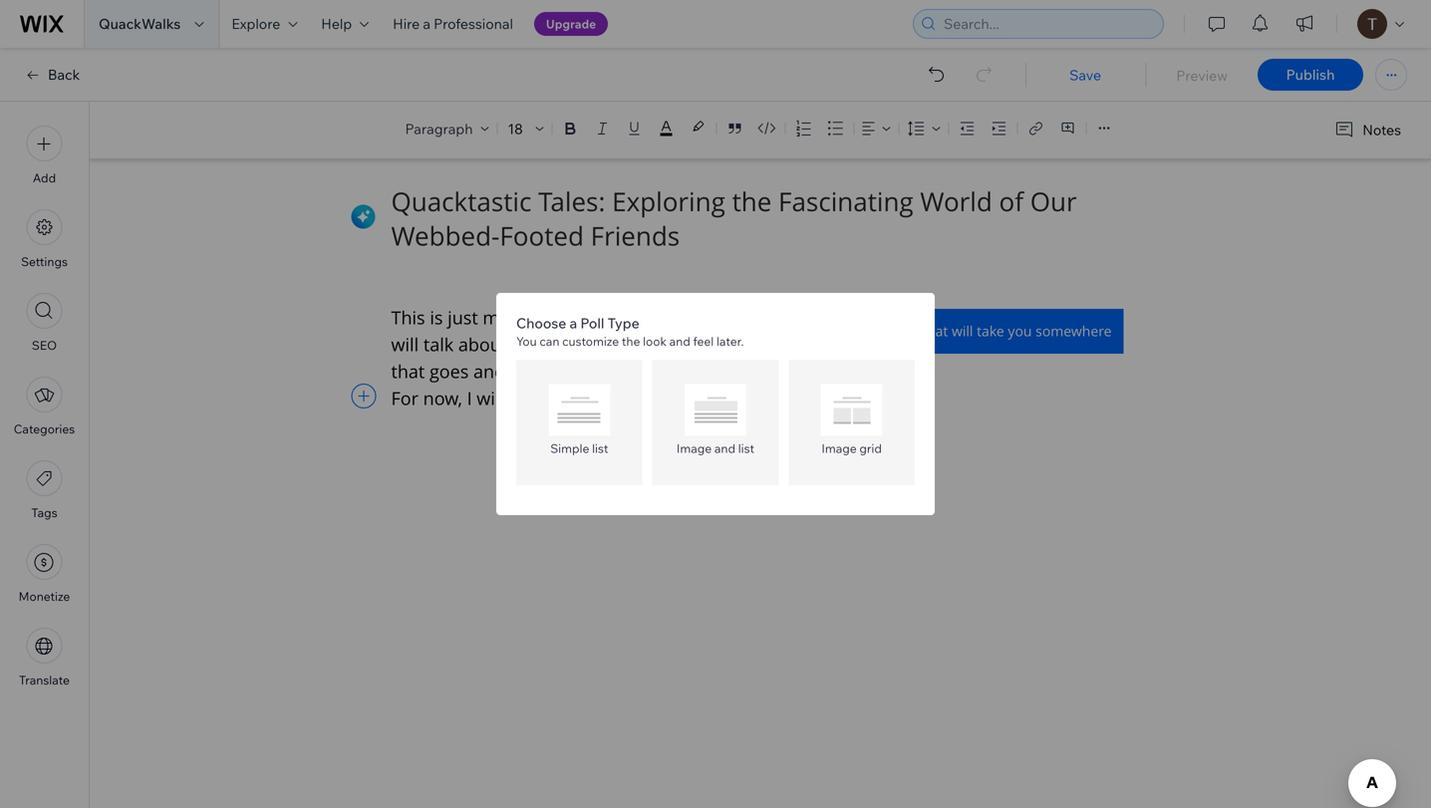 Task type: describe. For each thing, give the bounding box(es) containing it.
not
[[610, 332, 647, 356]]

choose a poll type you can customize the look and feel later.
[[516, 315, 744, 349]]

goes
[[430, 359, 469, 383]]

upgrade
[[546, 16, 596, 31]]

notes
[[1363, 121, 1402, 139]]

a inside choose a poll type you can customize the look and feel later.
[[570, 315, 577, 332]]

behaves
[[598, 359, 668, 383]]

customize
[[562, 334, 619, 349]]

publish button
[[1258, 59, 1364, 91]]

help
[[321, 15, 352, 32]]

this for this is a button that will take you somewhere
[[819, 322, 845, 340]]

image grid option
[[789, 360, 915, 485]]

seo button
[[26, 293, 62, 353]]

translate
[[19, 673, 70, 688]]

talk
[[424, 332, 454, 356]]

add
[[33, 170, 56, 185]]

and down poll at top
[[573, 332, 605, 356]]

help button
[[309, 0, 381, 48]]

and down customize
[[561, 359, 593, 383]]

Font Size field
[[506, 119, 528, 138]]

just
[[448, 306, 478, 329]]

monetize button
[[19, 544, 70, 604]]

professional
[[434, 15, 513, 32]]

that inside this is just me writing about ducks. later i will talk about a real and not fake duck that goes and walks and behaves in stores. for now, i will write about ducks.
[[391, 359, 425, 383]]

image grid
[[822, 441, 882, 456]]

tags button
[[26, 461, 62, 520]]

that inside "button"
[[922, 322, 948, 340]]

me
[[483, 306, 510, 329]]

can
[[540, 334, 560, 349]]

translate button
[[19, 628, 70, 688]]

paragraph button
[[401, 115, 493, 143]]

stores.
[[693, 359, 749, 383]]

you
[[1008, 322, 1032, 340]]

2 list from the left
[[738, 441, 755, 456]]

fake
[[652, 332, 693, 356]]

list box containing simple list
[[516, 360, 915, 485]]

real
[[527, 332, 569, 356]]

simple
[[550, 441, 590, 456]]

0 horizontal spatial will
[[391, 332, 419, 356]]

choose
[[516, 315, 567, 332]]

somewhere
[[1036, 322, 1112, 340]]

will inside "button"
[[952, 322, 973, 340]]

type
[[608, 315, 640, 332]]

take
[[977, 322, 1005, 340]]

in
[[672, 359, 688, 383]]

is for just
[[430, 306, 443, 329]]

0 vertical spatial ducks.
[[630, 306, 684, 329]]

duck
[[697, 332, 737, 356]]

1 horizontal spatial i
[[736, 306, 741, 329]]

image for image and list
[[677, 441, 712, 456]]

publish
[[1287, 66, 1335, 83]]

and inside option
[[715, 441, 736, 456]]



Task type: vqa. For each thing, say whether or not it's contained in the screenshot.
Choose
yes



Task type: locate. For each thing, give the bounding box(es) containing it.
this is a button that will take you somewhere
[[819, 322, 1112, 340]]

0 vertical spatial that
[[922, 322, 948, 340]]

is inside "button"
[[849, 322, 859, 340]]

1 horizontal spatial that
[[922, 322, 948, 340]]

explore
[[232, 15, 280, 32]]

1 horizontal spatial will
[[477, 386, 504, 410]]

1 vertical spatial that
[[391, 359, 425, 383]]

image down the "in"
[[677, 441, 712, 456]]

tags
[[31, 505, 57, 520]]

1 vertical spatial i
[[467, 386, 472, 410]]

back
[[48, 66, 80, 83]]

save button
[[1046, 66, 1126, 84]]

quackwalks
[[99, 15, 181, 32]]

a left real
[[512, 332, 522, 356]]

is inside this is just me writing about ducks. later i will talk about a real and not fake duck that goes and walks and behaves in stores. for now, i will write about ducks.
[[430, 306, 443, 329]]

is left just
[[430, 306, 443, 329]]

will left write
[[477, 386, 504, 410]]

and
[[573, 332, 605, 356], [670, 334, 691, 349], [474, 359, 506, 383], [561, 359, 593, 383], [715, 441, 736, 456]]

image and list
[[677, 441, 755, 456]]

a left button
[[863, 322, 870, 340]]

for
[[391, 386, 419, 410]]

this is just me writing about ducks. later i will talk about a real and not fake duck that goes and walks and behaves in stores. for now, i will write about ducks.
[[391, 306, 753, 410]]

a inside "button"
[[863, 322, 870, 340]]

1 vertical spatial ducks.
[[610, 386, 663, 410]]

monetize
[[19, 589, 70, 604]]

a inside this is just me writing about ducks. later i will talk about a real and not fake duck that goes and walks and behaves in stores. for now, i will write about ducks.
[[512, 332, 522, 356]]

this is a button that will take you somewhere button
[[807, 309, 1124, 354]]

will
[[952, 322, 973, 340], [391, 332, 419, 356], [477, 386, 504, 410]]

poll
[[581, 315, 605, 332]]

i up later.
[[736, 306, 741, 329]]

and left feel
[[670, 334, 691, 349]]

and right goes
[[474, 359, 506, 383]]

that right button
[[922, 322, 948, 340]]

back button
[[24, 66, 80, 84]]

upgrade button
[[534, 12, 608, 36]]

later.
[[717, 334, 744, 349]]

hire a professional
[[393, 15, 513, 32]]

about down me
[[458, 332, 508, 356]]

0 horizontal spatial image
[[677, 441, 712, 456]]

a right the hire on the top of page
[[423, 15, 431, 32]]

paragraph
[[405, 120, 473, 137]]

is for a
[[849, 322, 859, 340]]

hire a professional link
[[381, 0, 525, 48]]

later
[[688, 306, 731, 329]]

this left button
[[819, 322, 845, 340]]

hire
[[393, 15, 420, 32]]

1 list from the left
[[592, 441, 609, 456]]

that
[[922, 322, 948, 340], [391, 359, 425, 383]]

Search... field
[[938, 10, 1157, 38]]

look
[[643, 334, 667, 349]]

Add a Catchy Title text field
[[391, 184, 1115, 253]]

list right simple
[[592, 441, 609, 456]]

2 vertical spatial about
[[556, 386, 605, 410]]

0 vertical spatial i
[[736, 306, 741, 329]]

a left poll at top
[[570, 315, 577, 332]]

1 horizontal spatial this
[[819, 322, 845, 340]]

2 image from the left
[[822, 441, 857, 456]]

1 vertical spatial about
[[458, 332, 508, 356]]

0 vertical spatial about
[[576, 306, 626, 329]]

simple list option
[[516, 360, 643, 485]]

2 horizontal spatial will
[[952, 322, 973, 340]]

this for this is just me writing about ducks. later i will talk about a real and not fake duck that goes and walks and behaves in stores. for now, i will write about ducks.
[[391, 306, 425, 329]]

ducks. up look
[[630, 306, 684, 329]]

will left take
[[952, 322, 973, 340]]

save
[[1070, 66, 1102, 83]]

1 horizontal spatial is
[[849, 322, 859, 340]]

writing
[[514, 306, 572, 329]]

and inside choose a poll type you can customize the look and feel later.
[[670, 334, 691, 349]]

that up for
[[391, 359, 425, 383]]

image
[[677, 441, 712, 456], [822, 441, 857, 456]]

1 image from the left
[[677, 441, 712, 456]]

ducks. down "behaves" at the top left of page
[[610, 386, 663, 410]]

about up simple list
[[556, 386, 605, 410]]

0 horizontal spatial is
[[430, 306, 443, 329]]

menu containing add
[[0, 114, 89, 700]]

feel
[[693, 334, 714, 349]]

0 horizontal spatial i
[[467, 386, 472, 410]]

this inside "button"
[[819, 322, 845, 340]]

button
[[874, 322, 919, 340]]

is left button
[[849, 322, 859, 340]]

categories
[[14, 422, 75, 437]]

simple list
[[550, 441, 609, 456]]

write
[[509, 386, 551, 410]]

image left 'grid'
[[822, 441, 857, 456]]

0 horizontal spatial this
[[391, 306, 425, 329]]

list box
[[516, 360, 915, 485]]

list
[[592, 441, 609, 456], [738, 441, 755, 456]]

this
[[391, 306, 425, 329], [819, 322, 845, 340]]

a
[[423, 15, 431, 32], [570, 315, 577, 332], [863, 322, 870, 340], [512, 332, 522, 356]]

add button
[[26, 126, 62, 185]]

is
[[430, 306, 443, 329], [849, 322, 859, 340]]

and down stores.
[[715, 441, 736, 456]]

you
[[516, 334, 537, 349]]

ducks.
[[630, 306, 684, 329], [610, 386, 663, 410]]

i right now, at the left of the page
[[467, 386, 472, 410]]

seo
[[32, 338, 57, 353]]

walks
[[510, 359, 557, 383]]

will left talk
[[391, 332, 419, 356]]

image for image grid
[[822, 441, 857, 456]]

this up talk
[[391, 306, 425, 329]]

image and list option
[[653, 360, 779, 485]]

0 horizontal spatial list
[[592, 441, 609, 456]]

list down stores.
[[738, 441, 755, 456]]

0 horizontal spatial that
[[391, 359, 425, 383]]

1 horizontal spatial image
[[822, 441, 857, 456]]

about
[[576, 306, 626, 329], [458, 332, 508, 356], [556, 386, 605, 410]]

1 horizontal spatial list
[[738, 441, 755, 456]]

now,
[[423, 386, 462, 410]]

menu
[[0, 114, 89, 700]]

the
[[622, 334, 640, 349]]

i
[[736, 306, 741, 329], [467, 386, 472, 410]]

categories button
[[14, 377, 75, 437]]

settings button
[[21, 209, 68, 269]]

settings
[[21, 254, 68, 269]]

grid
[[860, 441, 882, 456]]

this inside this is just me writing about ducks. later i will talk about a real and not fake duck that goes and walks and behaves in stores. for now, i will write about ducks.
[[391, 306, 425, 329]]

about up customize
[[576, 306, 626, 329]]

notes button
[[1327, 117, 1408, 144]]



